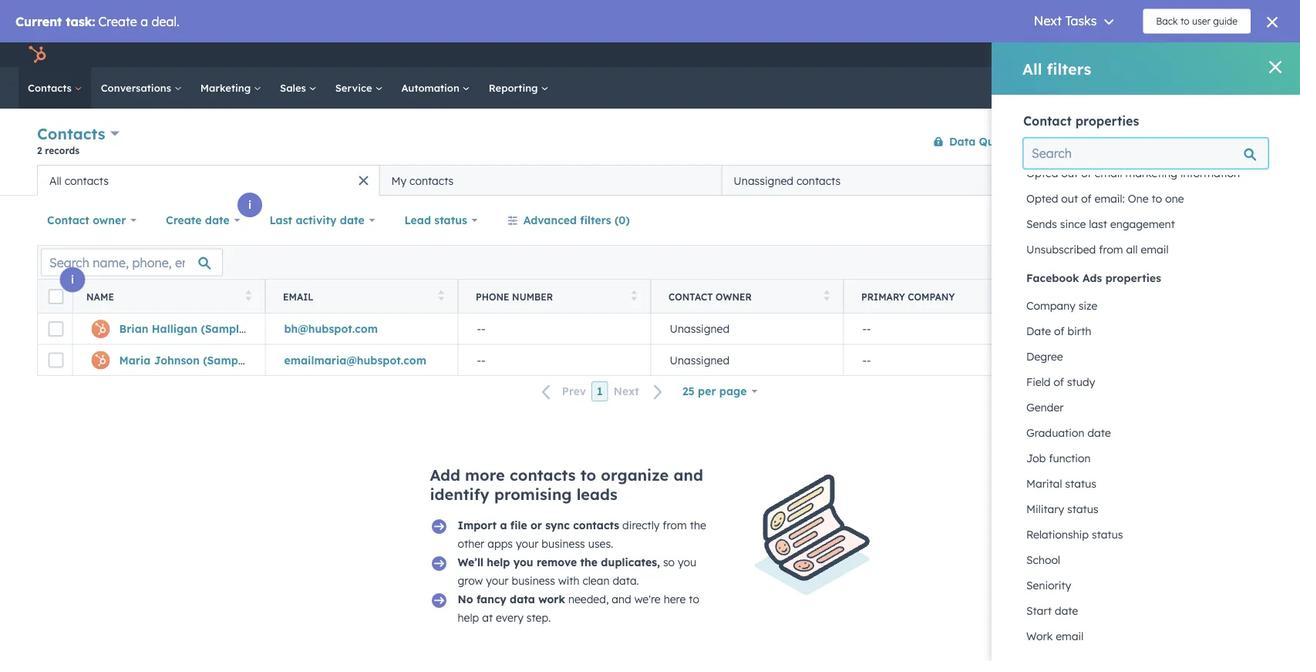 Task type: vqa. For each thing, say whether or not it's contained in the screenshot.
(SAMPLE
yes



Task type: describe. For each thing, give the bounding box(es) containing it.
automation link
[[392, 67, 479, 109]]

0 vertical spatial properties
[[1075, 113, 1139, 129]]

status for lead status
[[434, 214, 467, 227]]

calling icon button
[[1067, 45, 1094, 65]]

work
[[1026, 630, 1053, 644]]

2 vertical spatial contact
[[669, 291, 713, 303]]

to inside add more contacts to organize and identify promising leads
[[580, 466, 596, 485]]

unassigned for emailmaria@hubspot.com
[[670, 354, 730, 367]]

upgrade
[[1023, 49, 1064, 62]]

1 horizontal spatial date
[[1129, 291, 1153, 303]]

add view (3/5)
[[1097, 174, 1177, 187]]

email for of
[[1095, 167, 1122, 180]]

opted for opted out of email marketing information
[[1026, 167, 1058, 180]]

pagination navigation
[[533, 382, 672, 402]]

opted for opted out of email: one to one
[[1026, 192, 1058, 206]]

contact inside popup button
[[47, 214, 89, 227]]

all for all views
[[1206, 174, 1220, 187]]

add more contacts to organize and identify promising leads
[[430, 466, 703, 504]]

contacts inside popup button
[[37, 124, 105, 143]]

contact) for emailmaria@hubspot.com
[[251, 354, 297, 367]]

seniority button
[[1023, 573, 1269, 599]]

promising
[[494, 485, 572, 504]]

so you grow your business with clean data.
[[458, 556, 696, 588]]

export button
[[1125, 253, 1174, 273]]

conversations
[[101, 81, 174, 94]]

contacts for unassigned contacts
[[797, 174, 841, 187]]

out for email:
[[1061, 192, 1078, 206]]

job function
[[1026, 452, 1091, 465]]

0 horizontal spatial i button
[[60, 268, 85, 292]]

1 horizontal spatial help
[[487, 556, 510, 569]]

help button
[[1132, 42, 1158, 67]]

unassigned button for emailmaria@hubspot.com
[[651, 345, 844, 376]]

unassigned inside button
[[734, 174, 794, 187]]

next button
[[608, 382, 672, 402]]

export
[[1135, 257, 1164, 268]]

of inside "button"
[[1081, 167, 1092, 180]]

bh@hubspot.com
[[284, 322, 378, 336]]

company
[[908, 291, 955, 303]]

graduation
[[1026, 426, 1085, 440]]

0 vertical spatial contact
[[1023, 113, 1072, 129]]

to inside button
[[1152, 192, 1162, 206]]

all views link
[[1196, 165, 1263, 196]]

one
[[1128, 192, 1149, 206]]

emailmaria@hubspot.com link
[[284, 354, 426, 367]]

2 vertical spatial email
[[1056, 630, 1084, 644]]

date inside button
[[1026, 325, 1051, 338]]

email
[[283, 291, 314, 303]]

contact properties
[[1023, 113, 1139, 129]]

automation
[[401, 81, 462, 94]]

1 press to sort. element from the left
[[246, 290, 251, 303]]

emailmaria@hubspot.com
[[284, 354, 426, 367]]

-- button for emailmaria@hubspot.com
[[458, 345, 651, 376]]

1 press to sort. image from the left
[[246, 290, 251, 301]]

the inside directly from the other apps your business uses.
[[690, 519, 706, 532]]

date for create date
[[205, 214, 230, 227]]

notifications button
[[1184, 42, 1210, 67]]

duplicates,
[[601, 556, 660, 569]]

degree button
[[1023, 344, 1269, 370]]

relationship
[[1026, 528, 1089, 542]]

contacts banner
[[37, 121, 1263, 165]]

step.
[[526, 612, 551, 625]]

from for unsubscribed
[[1099, 243, 1123, 256]]

data quality
[[949, 135, 1019, 148]]

25 per page
[[682, 385, 747, 398]]

per
[[698, 385, 716, 398]]

(sample for johnson
[[203, 354, 248, 367]]

bh@hubspot.com button
[[265, 314, 458, 345]]

email:
[[1095, 192, 1125, 206]]

sales link
[[271, 67, 326, 109]]

other
[[458, 537, 485, 551]]

lead status
[[404, 214, 467, 227]]

we'll help you remove the duplicates,
[[458, 556, 660, 569]]

marketing
[[1125, 167, 1177, 180]]

notifications image
[[1190, 49, 1204, 63]]

date right the activity
[[340, 214, 364, 227]]

and inside add more contacts to organize and identify promising leads
[[674, 466, 703, 485]]

fancy
[[476, 593, 506, 607]]

add for add more contacts to organize and identify promising leads
[[430, 466, 460, 485]]

status for military status
[[1067, 503, 1099, 516]]

brian halligan (sample contact)
[[119, 322, 295, 336]]

needed,
[[568, 593, 609, 607]]

actions
[[1042, 136, 1074, 147]]

all for all filters
[[1023, 59, 1042, 78]]

1 you from the left
[[513, 556, 533, 569]]

close image
[[1269, 61, 1282, 73]]

uses.
[[588, 537, 613, 551]]

field of study
[[1026, 376, 1095, 389]]

menu containing abc
[[1004, 42, 1282, 67]]

conversations link
[[92, 67, 191, 109]]

1 vertical spatial contact owner
[[669, 291, 752, 303]]

status for marital status
[[1065, 477, 1097, 491]]

file
[[510, 519, 527, 532]]

Search HubSpot search field
[[1083, 75, 1272, 101]]

status for relationship status
[[1092, 528, 1123, 542]]

or
[[531, 519, 542, 532]]

contacts for my contacts
[[410, 174, 454, 187]]

clean
[[583, 575, 610, 588]]

press to sort. image for email
[[438, 290, 444, 301]]

contacts link
[[19, 67, 92, 109]]

lead status button
[[394, 205, 488, 236]]

unsubscribed
[[1026, 243, 1096, 256]]

out for email
[[1061, 167, 1078, 180]]

reporting
[[489, 81, 541, 94]]

needed, and we're here to help at every step.
[[458, 593, 699, 625]]

maria
[[119, 354, 151, 367]]

quality
[[979, 135, 1019, 148]]

opted out of email: one to one button
[[1023, 186, 1269, 212]]

graduation date button
[[1023, 420, 1269, 446]]

25
[[682, 385, 695, 398]]

date of birth
[[1026, 325, 1092, 338]]

your inside directly from the other apps your business uses.
[[516, 537, 539, 551]]

all contacts button
[[37, 165, 379, 196]]

work email
[[1026, 630, 1084, 644]]

at
[[482, 612, 493, 625]]

engagement
[[1110, 217, 1175, 231]]

-- button for bh@hubspot.com
[[458, 314, 651, 345]]

filters for all
[[1047, 59, 1091, 78]]

data.
[[613, 575, 639, 588]]

apps
[[488, 537, 513, 551]]

contact) for bh@hubspot.com
[[249, 322, 295, 336]]

maria johnson (sample contact)
[[119, 354, 297, 367]]

(3/5)
[[1150, 174, 1177, 187]]

of right 'field'
[[1054, 376, 1064, 389]]

school
[[1026, 554, 1060, 567]]

create contact button
[[1172, 129, 1263, 154]]

function
[[1049, 452, 1091, 465]]

2 records
[[37, 145, 79, 156]]

all contacts
[[49, 174, 109, 187]]

primary company column header
[[844, 280, 1037, 314]]

2 vertical spatial i
[[71, 273, 74, 286]]

abc
[[1239, 48, 1257, 61]]

field of study button
[[1023, 369, 1269, 395]]

actions button
[[1029, 129, 1096, 154]]



Task type: locate. For each thing, give the bounding box(es) containing it.
opted out of email: one to one
[[1026, 192, 1184, 206]]

1 vertical spatial contact)
[[251, 354, 297, 367]]

views
[[1223, 174, 1253, 187]]

all inside button
[[49, 174, 61, 187]]

import up the other
[[458, 519, 497, 532]]

add left more
[[430, 466, 460, 485]]

1 vertical spatial add
[[430, 466, 460, 485]]

1 vertical spatial date
[[1026, 325, 1051, 338]]

date right start
[[1055, 605, 1078, 618]]

0 horizontal spatial press to sort. image
[[438, 290, 444, 301]]

2 horizontal spatial i
[[1104, 147, 1107, 161]]

0 vertical spatial last
[[269, 214, 292, 227]]

press to sort. image left email
[[246, 290, 251, 301]]

status down "function"
[[1065, 477, 1097, 491]]

column header
[[1229, 280, 1300, 314]]

add inside "popup button"
[[1097, 174, 1118, 187]]

0 vertical spatial add
[[1097, 174, 1118, 187]]

1 vertical spatial i button
[[238, 193, 262, 217]]

1 vertical spatial properties
[[1105, 271, 1161, 285]]

search image
[[1268, 83, 1279, 93]]

import up opted out of email marketing information
[[1119, 136, 1150, 147]]

opted out of email marketing information button
[[1023, 160, 1269, 186]]

out up since
[[1061, 192, 1078, 206]]

work email button
[[1023, 624, 1269, 650]]

add for add view (3/5)
[[1097, 174, 1118, 187]]

1 opted from the top
[[1026, 167, 1058, 180]]

contact)
[[249, 322, 295, 336], [251, 354, 297, 367]]

properties inside row group
[[1105, 271, 1161, 285]]

of
[[1081, 167, 1092, 180], [1081, 192, 1092, 206], [1054, 325, 1065, 338], [1054, 376, 1064, 389]]

from left all
[[1099, 243, 1123, 256]]

1 horizontal spatial your
[[516, 537, 539, 551]]

the right directly
[[690, 519, 706, 532]]

marital status button
[[1023, 471, 1269, 497]]

1 vertical spatial import
[[458, 519, 497, 532]]

0 horizontal spatial press to sort. image
[[246, 290, 251, 301]]

0 horizontal spatial and
[[612, 593, 631, 607]]

2 press to sort. image from the left
[[631, 290, 637, 301]]

email up "email:"
[[1095, 167, 1122, 180]]

contacts down hubspot link
[[28, 81, 75, 94]]

0 horizontal spatial create
[[166, 214, 202, 227]]

to right here
[[689, 593, 699, 607]]

0 horizontal spatial to
[[580, 466, 596, 485]]

my contacts button
[[379, 165, 722, 196]]

filters left (0)
[[580, 214, 611, 227]]

field
[[1026, 376, 1051, 389]]

0 vertical spatial i
[[1104, 147, 1107, 161]]

gender
[[1026, 401, 1064, 414]]

help image
[[1138, 49, 1152, 63]]

all filters
[[1023, 59, 1091, 78]]

2 press to sort. element from the left
[[438, 290, 444, 303]]

1 vertical spatial and
[[612, 593, 631, 607]]

row group containing opted out of email marketing information
[[1023, 0, 1269, 650]]

you inside so you grow your business with clean data.
[[678, 556, 696, 569]]

2 vertical spatial unassigned
[[670, 354, 730, 367]]

contacts
[[64, 174, 109, 187], [410, 174, 454, 187], [797, 174, 841, 187], [510, 466, 576, 485], [573, 519, 619, 532]]

of left "email:"
[[1081, 192, 1092, 206]]

create
[[1185, 136, 1214, 147], [166, 214, 202, 227]]

school button
[[1023, 548, 1269, 573]]

data
[[510, 593, 535, 607]]

and inside needed, and we're here to help at every step.
[[612, 593, 631, 607]]

study
[[1067, 376, 1095, 389]]

relationship status button
[[1023, 522, 1269, 548]]

1 horizontal spatial to
[[689, 593, 699, 607]]

0 horizontal spatial contact
[[47, 214, 89, 227]]

0 vertical spatial and
[[674, 466, 703, 485]]

email for all
[[1141, 243, 1169, 256]]

from right directly
[[663, 519, 687, 532]]

press to sort. element for phone number
[[631, 290, 637, 303]]

contacts up the records
[[37, 124, 105, 143]]

start date
[[1026, 605, 1078, 618]]

activity
[[1080, 291, 1126, 303]]

1 press to sort. image from the left
[[438, 290, 444, 301]]

0 vertical spatial email
[[1095, 167, 1122, 180]]

1 vertical spatial business
[[512, 575, 555, 588]]

email right work
[[1056, 630, 1084, 644]]

1 horizontal spatial press to sort. image
[[631, 290, 637, 301]]

military status button
[[1023, 497, 1269, 522]]

status right lead
[[434, 214, 467, 227]]

filters left marketplaces icon
[[1047, 59, 1091, 78]]

marketplaces image
[[1106, 49, 1120, 63]]

1 vertical spatial the
[[580, 556, 598, 569]]

status up relationship status
[[1067, 503, 1099, 516]]

menu
[[1004, 42, 1282, 67]]

date of birth button
[[1023, 318, 1269, 344]]

press to sort. element for email
[[438, 290, 444, 303]]

with
[[558, 575, 580, 588]]

date left '(edt)'
[[1129, 291, 1153, 303]]

0 horizontal spatial owner
[[93, 214, 126, 227]]

status inside popup button
[[434, 214, 467, 227]]

unassigned for bh@hubspot.com
[[670, 322, 730, 336]]

-- button down the number
[[458, 314, 651, 345]]

grow
[[458, 575, 483, 588]]

2 vertical spatial to
[[689, 593, 699, 607]]

0 vertical spatial the
[[690, 519, 706, 532]]

0 horizontal spatial help
[[458, 612, 479, 625]]

date for start date
[[1055, 605, 1078, 618]]

all down the 2 records
[[49, 174, 61, 187]]

i
[[1104, 147, 1107, 161], [248, 198, 251, 212], [71, 273, 74, 286]]

import for import
[[1119, 136, 1150, 147]]

halligan
[[152, 322, 198, 336]]

1 vertical spatial contact
[[47, 214, 89, 227]]

0 vertical spatial contact owner
[[47, 214, 126, 227]]

properties up import button
[[1075, 113, 1139, 129]]

you right 'so'
[[678, 556, 696, 569]]

help inside needed, and we're here to help at every step.
[[458, 612, 479, 625]]

military status
[[1026, 503, 1099, 516]]

out inside "button"
[[1061, 167, 1078, 180]]

start date button
[[1023, 598, 1269, 624]]

contacts
[[28, 81, 75, 94], [37, 124, 105, 143]]

press to sort. element for contact owner
[[824, 290, 830, 303]]

your inside so you grow your business with clean data.
[[486, 575, 509, 588]]

degree
[[1026, 350, 1063, 364]]

date for graduation date
[[1088, 426, 1111, 440]]

last activity date (edt)
[[1054, 291, 1181, 303]]

unassigned button
[[651, 314, 844, 345], [651, 345, 844, 376]]

0 vertical spatial date
[[1129, 291, 1153, 303]]

2 opted from the top
[[1026, 192, 1058, 206]]

0 vertical spatial contact)
[[249, 322, 295, 336]]

import for import a file or sync contacts
[[458, 519, 497, 532]]

owner
[[93, 214, 126, 227], [716, 291, 752, 303]]

0 vertical spatial (sample
[[201, 322, 245, 336]]

business up data
[[512, 575, 555, 588]]

marketplaces button
[[1097, 42, 1129, 67]]

data
[[949, 135, 976, 148]]

1 vertical spatial create
[[166, 214, 202, 227]]

the up clean
[[580, 556, 598, 569]]

my contacts
[[391, 174, 454, 187]]

birth
[[1068, 325, 1092, 338]]

add up "email:"
[[1097, 174, 1118, 187]]

1 horizontal spatial i
[[248, 198, 251, 212]]

add view (3/5) button
[[1070, 165, 1196, 196]]

out inside button
[[1061, 192, 1078, 206]]

last
[[269, 214, 292, 227], [1054, 291, 1078, 303]]

0 horizontal spatial from
[[663, 519, 687, 532]]

from inside unsubscribed from all email button
[[1099, 243, 1123, 256]]

marketing link
[[191, 67, 271, 109]]

0 horizontal spatial i
[[71, 273, 74, 286]]

1 horizontal spatial add
[[1097, 174, 1118, 187]]

size
[[1079, 299, 1098, 313]]

to left organize
[[580, 466, 596, 485]]

0 horizontal spatial the
[[580, 556, 598, 569]]

create inside popup button
[[166, 214, 202, 227]]

advanced filters (0) button
[[497, 205, 640, 236]]

unsubscribed from all email
[[1026, 243, 1169, 256]]

your
[[516, 537, 539, 551], [486, 575, 509, 588]]

2 out from the top
[[1061, 192, 1078, 206]]

date down all contacts button
[[205, 214, 230, 227]]

company
[[1026, 299, 1076, 313]]

from for directly
[[663, 519, 687, 532]]

to left one
[[1152, 192, 1162, 206]]

0 horizontal spatial you
[[513, 556, 533, 569]]

0 vertical spatial owner
[[93, 214, 126, 227]]

add inside add more contacts to organize and identify promising leads
[[430, 466, 460, 485]]

opted
[[1026, 167, 1058, 180], [1026, 192, 1058, 206]]

0 horizontal spatial last
[[269, 214, 292, 227]]

opted down actions
[[1026, 167, 1058, 180]]

business inside directly from the other apps your business uses.
[[542, 537, 585, 551]]

2 horizontal spatial contact
[[1023, 113, 1072, 129]]

Search name, phone, email addresses, or company search field
[[41, 249, 223, 276]]

graduation date
[[1026, 426, 1111, 440]]

of up opted out of email: one to one
[[1081, 167, 1092, 180]]

your up the fancy
[[486, 575, 509, 588]]

1 unassigned button from the top
[[651, 314, 844, 345]]

press to sort. image left "primary"
[[824, 290, 830, 301]]

contact owner button
[[37, 205, 147, 236]]

1 horizontal spatial filters
[[1047, 59, 1091, 78]]

organize
[[601, 466, 669, 485]]

calling icon image
[[1073, 48, 1087, 62]]

1 vertical spatial unassigned
[[670, 322, 730, 336]]

last for last activity date
[[269, 214, 292, 227]]

leads
[[577, 485, 618, 504]]

1 vertical spatial owner
[[716, 291, 752, 303]]

1 horizontal spatial all
[[1023, 59, 1042, 78]]

every
[[496, 612, 523, 625]]

create for create contact
[[1185, 136, 1214, 147]]

all left views
[[1206, 174, 1220, 187]]

your down file
[[516, 537, 539, 551]]

opted inside button
[[1026, 192, 1058, 206]]

1 horizontal spatial i button
[[238, 193, 262, 217]]

0 horizontal spatial import
[[458, 519, 497, 532]]

0 horizontal spatial date
[[1026, 325, 1051, 338]]

settings link
[[1161, 47, 1181, 63]]

contacts inside button
[[410, 174, 454, 187]]

status down 'military status' button
[[1092, 528, 1123, 542]]

row group
[[1023, 0, 1269, 650]]

settings image
[[1164, 49, 1178, 63]]

2 press to sort. image from the left
[[824, 290, 830, 301]]

contacts inside add more contacts to organize and identify promising leads
[[510, 466, 576, 485]]

business inside so you grow your business with clean data.
[[512, 575, 555, 588]]

reporting link
[[479, 67, 558, 109]]

0 vertical spatial i button
[[1093, 142, 1118, 167]]

last for last activity date (edt)
[[1054, 291, 1078, 303]]

unassigned contacts
[[734, 174, 841, 187]]

Search search field
[[1023, 138, 1269, 169]]

unassigned button for bh@hubspot.com
[[651, 314, 844, 345]]

0 vertical spatial from
[[1099, 243, 1123, 256]]

status inside "button"
[[1065, 477, 1097, 491]]

primary company
[[861, 291, 955, 303]]

0 vertical spatial your
[[516, 537, 539, 551]]

1 horizontal spatial import
[[1119, 136, 1150, 147]]

all right upgrade image
[[1023, 59, 1042, 78]]

last left the activity
[[269, 214, 292, 227]]

1 horizontal spatial email
[[1095, 167, 1122, 180]]

sends since last engagement
[[1026, 217, 1175, 231]]

press to sort. element
[[246, 290, 251, 303], [438, 290, 444, 303], [631, 290, 637, 303], [824, 290, 830, 303]]

upgrade image
[[1006, 49, 1020, 63]]

1 vertical spatial (sample
[[203, 354, 248, 367]]

-- button up prev button
[[458, 345, 651, 376]]

1 horizontal spatial contact owner
[[669, 291, 752, 303]]

2 -- button from the top
[[458, 345, 651, 376]]

press to sort. image for phone number
[[631, 290, 637, 301]]

1 horizontal spatial contact
[[669, 291, 713, 303]]

import inside button
[[1119, 136, 1150, 147]]

help down no
[[458, 612, 479, 625]]

1 vertical spatial opted
[[1026, 192, 1058, 206]]

remove
[[537, 556, 577, 569]]

4 press to sort. element from the left
[[824, 290, 830, 303]]

create for create date
[[166, 214, 202, 227]]

no
[[458, 593, 473, 607]]

0 horizontal spatial add
[[430, 466, 460, 485]]

ads
[[1083, 271, 1102, 285]]

(sample up maria johnson (sample contact) link
[[201, 322, 245, 336]]

to inside needed, and we're here to help at every step.
[[689, 593, 699, 607]]

you left remove
[[513, 556, 533, 569]]

0 horizontal spatial your
[[486, 575, 509, 588]]

from inside directly from the other apps your business uses.
[[663, 519, 687, 532]]

i down all contacts button
[[248, 198, 251, 212]]

all for all contacts
[[49, 174, 61, 187]]

marital status
[[1026, 477, 1097, 491]]

0 horizontal spatial email
[[1056, 630, 1084, 644]]

help down the apps
[[487, 556, 510, 569]]

gary orlando image
[[1222, 48, 1236, 62]]

0 vertical spatial unassigned
[[734, 174, 794, 187]]

1 horizontal spatial last
[[1054, 291, 1078, 303]]

--
[[477, 322, 485, 336], [863, 322, 871, 336], [1055, 322, 1064, 336], [477, 354, 485, 367], [863, 354, 871, 367], [1055, 354, 1064, 367]]

1 vertical spatial last
[[1054, 291, 1078, 303]]

last inside last activity date popup button
[[269, 214, 292, 227]]

1 vertical spatial filters
[[580, 214, 611, 227]]

(edt)
[[1156, 291, 1181, 303]]

seniority
[[1026, 579, 1071, 593]]

1 vertical spatial email
[[1141, 243, 1169, 256]]

1 out from the top
[[1061, 167, 1078, 180]]

unassigned
[[734, 174, 794, 187], [670, 322, 730, 336], [670, 354, 730, 367]]

business
[[542, 537, 585, 551], [512, 575, 555, 588]]

(0)
[[615, 214, 630, 227]]

filters inside button
[[580, 214, 611, 227]]

3 press to sort. element from the left
[[631, 290, 637, 303]]

unsubscribed from all email button
[[1023, 237, 1269, 263]]

create up information at top
[[1185, 136, 1214, 147]]

press to sort. image
[[246, 290, 251, 301], [824, 290, 830, 301]]

business up we'll help you remove the duplicates,
[[542, 537, 585, 551]]

relationship status
[[1026, 528, 1123, 542]]

records
[[45, 145, 79, 156]]

sales
[[280, 81, 309, 94]]

contact owner inside popup button
[[47, 214, 126, 227]]

last down facebook
[[1054, 291, 1078, 303]]

to
[[1152, 192, 1162, 206], [580, 466, 596, 485], [689, 593, 699, 607]]

0 vertical spatial help
[[487, 556, 510, 569]]

2 horizontal spatial i button
[[1093, 142, 1118, 167]]

1 horizontal spatial you
[[678, 556, 696, 569]]

create down all contacts button
[[166, 214, 202, 227]]

sync
[[545, 519, 570, 532]]

2 unassigned button from the top
[[651, 345, 844, 376]]

date up "function"
[[1088, 426, 1111, 440]]

i up opted out of email marketing information
[[1104, 147, 1107, 161]]

1 -- button from the top
[[458, 314, 651, 345]]

and down data.
[[612, 593, 631, 607]]

1 horizontal spatial owner
[[716, 291, 752, 303]]

contact) down email
[[249, 322, 295, 336]]

0 horizontal spatial filters
[[580, 214, 611, 227]]

properties down 'export'
[[1105, 271, 1161, 285]]

0 vertical spatial contacts
[[28, 81, 75, 94]]

i down the 'contact owner' popup button
[[71, 273, 74, 286]]

facebook ads properties
[[1026, 271, 1161, 285]]

identify
[[430, 485, 489, 504]]

owner inside the 'contact owner' popup button
[[93, 214, 126, 227]]

facebook
[[1026, 271, 1079, 285]]

create inside button
[[1185, 136, 1214, 147]]

2 horizontal spatial email
[[1141, 243, 1169, 256]]

0 vertical spatial create
[[1185, 136, 1214, 147]]

email inside "button"
[[1095, 167, 1122, 180]]

marital
[[1026, 477, 1062, 491]]

2 horizontal spatial all
[[1206, 174, 1220, 187]]

contact) down bh@hubspot.com link
[[251, 354, 297, 367]]

(sample down brian halligan (sample contact)
[[203, 354, 248, 367]]

last activity date
[[269, 214, 364, 227]]

opted inside "button"
[[1026, 167, 1058, 180]]

2 you from the left
[[678, 556, 696, 569]]

2 vertical spatial i button
[[60, 268, 85, 292]]

brian halligan (sample contact) link
[[119, 322, 295, 336]]

email up 'export'
[[1141, 243, 1169, 256]]

0 horizontal spatial contact owner
[[47, 214, 126, 227]]

0 vertical spatial to
[[1152, 192, 1162, 206]]

1 vertical spatial from
[[663, 519, 687, 532]]

2 horizontal spatial to
[[1152, 192, 1162, 206]]

date up 'degree' in the bottom right of the page
[[1026, 325, 1051, 338]]

0 vertical spatial opted
[[1026, 167, 1058, 180]]

service
[[335, 81, 375, 94]]

(sample for halligan
[[201, 322, 245, 336]]

0 vertical spatial out
[[1061, 167, 1078, 180]]

1 horizontal spatial press to sort. image
[[824, 290, 830, 301]]

press to sort. image
[[438, 290, 444, 301], [631, 290, 637, 301]]

0 vertical spatial business
[[542, 537, 585, 551]]

1 vertical spatial i
[[248, 198, 251, 212]]

advanced
[[523, 214, 577, 227]]

of left the "birth"
[[1054, 325, 1065, 338]]

1 horizontal spatial the
[[690, 519, 706, 532]]

and right organize
[[674, 466, 703, 485]]

1 vertical spatial your
[[486, 575, 509, 588]]

import button
[[1106, 129, 1163, 154]]

1 horizontal spatial and
[[674, 466, 703, 485]]

filters for advanced
[[580, 214, 611, 227]]

1 vertical spatial help
[[458, 612, 479, 625]]

hubspot image
[[28, 45, 46, 64]]

0 vertical spatial filters
[[1047, 59, 1091, 78]]

contacts for all contacts
[[64, 174, 109, 187]]

information
[[1181, 167, 1240, 180]]

1 vertical spatial contacts
[[37, 124, 105, 143]]

view
[[1122, 174, 1147, 187]]

out down actions popup button
[[1061, 167, 1078, 180]]

from
[[1099, 243, 1123, 256], [663, 519, 687, 532]]

opted up sends
[[1026, 192, 1058, 206]]



